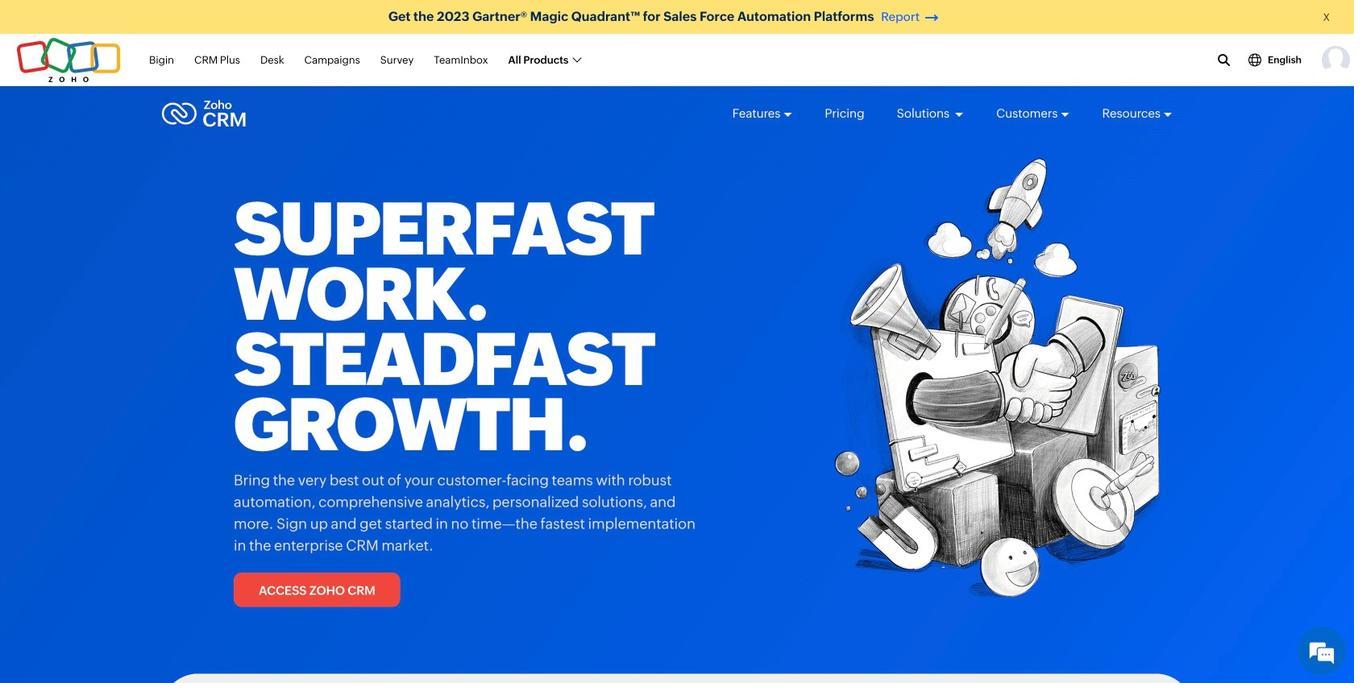 Task type: vqa. For each thing, say whether or not it's contained in the screenshot.
Greg Robinson icon
yes



Task type: describe. For each thing, give the bounding box(es) containing it.
crm home banner image
[[798, 158, 1165, 620]]

zoho crm logo image
[[161, 96, 247, 131]]



Task type: locate. For each thing, give the bounding box(es) containing it.
greg robinson image
[[1322, 46, 1350, 74]]



